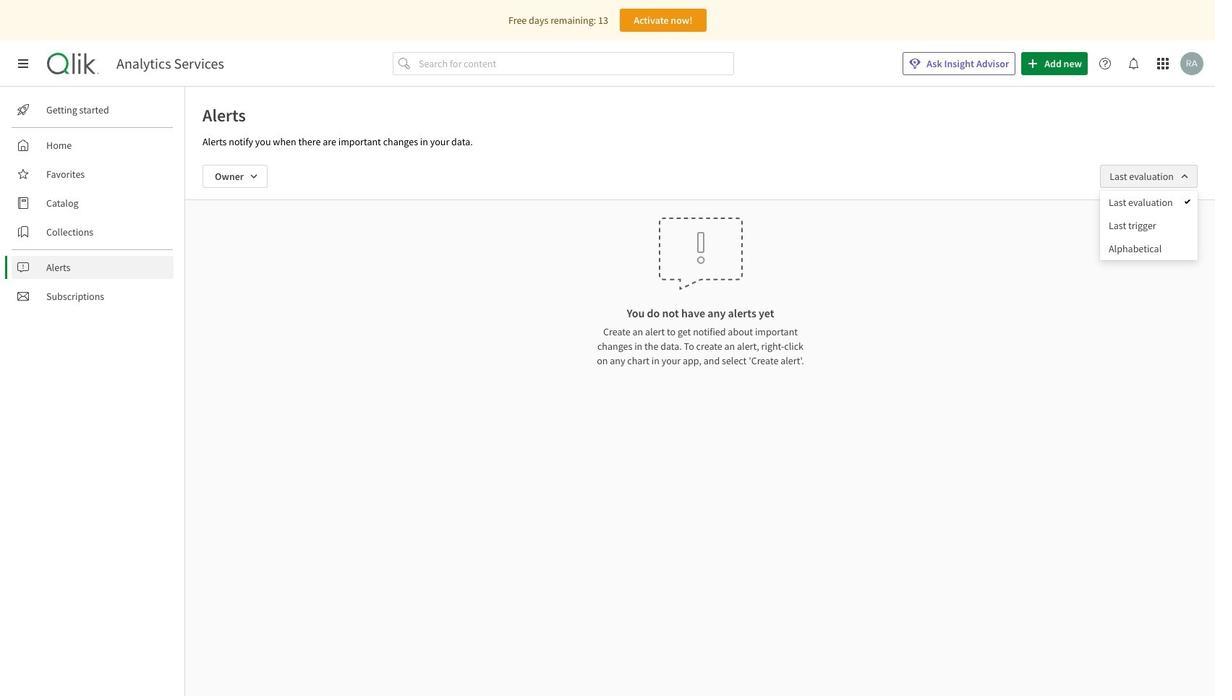 Task type: vqa. For each thing, say whether or not it's contained in the screenshot.
Main Content
no



Task type: describe. For each thing, give the bounding box(es) containing it.
1 option from the top
[[1100, 191, 1198, 214]]

3 option from the top
[[1100, 237, 1198, 260]]

2 option from the top
[[1100, 214, 1198, 237]]

none field inside filters region
[[1101, 165, 1198, 188]]

list box inside filters region
[[1100, 191, 1198, 260]]



Task type: locate. For each thing, give the bounding box(es) containing it.
None field
[[1101, 165, 1198, 188]]

analytics services element
[[116, 55, 224, 72]]

filters region
[[0, 0, 1216, 697]]

close sidebar menu image
[[17, 58, 29, 69]]

list box
[[1100, 191, 1198, 260]]

option
[[1100, 191, 1198, 214], [1100, 214, 1198, 237], [1100, 237, 1198, 260]]

navigation pane element
[[0, 93, 184, 314]]



